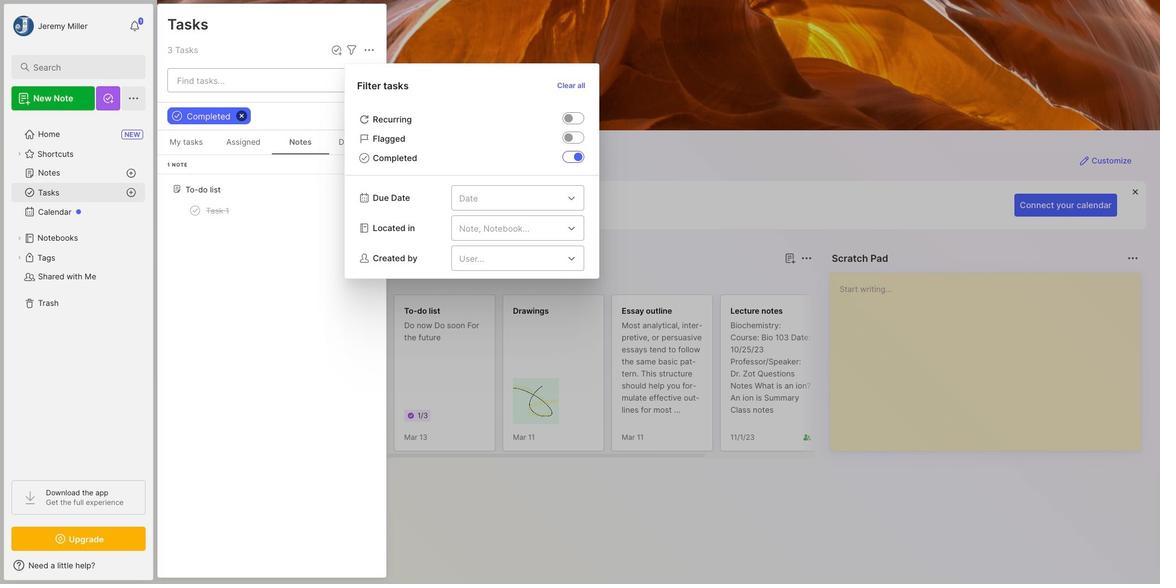 Task type: vqa. For each thing, say whether or not it's contained in the screenshot.
TASK 1 0 cell
yes



Task type: locate. For each thing, give the bounding box(es) containing it.
filter tasks image
[[344, 43, 359, 57]]

new task image
[[331, 44, 343, 56]]

task 1 0 cell
[[206, 205, 229, 217]]

None search field
[[33, 60, 135, 74]]

More actions and view options field
[[359, 43, 376, 57]]

row
[[163, 200, 381, 222]]

main element
[[0, 0, 157, 585]]

collapse qa-tasks_sections_bynote_0 image
[[363, 183, 375, 195]]

WHAT'S NEW field
[[4, 557, 153, 576]]

0 vertical spatial row group
[[158, 155, 386, 232]]

completed image
[[574, 153, 582, 161]]

row group
[[158, 155, 386, 232], [176, 295, 938, 459]]

tab
[[179, 273, 214, 288]]

tree
[[4, 118, 153, 470]]

tree inside main element
[[4, 118, 153, 470]]

expand tags image
[[16, 254, 23, 262]]

Search text field
[[33, 62, 135, 73]]

thumbnail image
[[513, 379, 559, 425]]



Task type: describe. For each thing, give the bounding box(es) containing it.
 Date picker field
[[451, 186, 593, 211]]

click to collapse image
[[153, 563, 162, 577]]

Filter tasks field
[[344, 43, 359, 57]]

Located in field
[[451, 216, 593, 241]]

none search field inside main element
[[33, 60, 135, 74]]

recurring image
[[564, 114, 573, 123]]

Created by field
[[451, 246, 593, 271]]

Start writing… text field
[[840, 274, 1140, 442]]

Find tasks… text field
[[170, 70, 349, 90]]

flagged image
[[564, 134, 573, 142]]

expand notebooks image
[[16, 235, 23, 242]]

Account field
[[11, 14, 88, 38]]

more actions and view options image
[[362, 43, 376, 57]]

1 vertical spatial row group
[[176, 295, 938, 459]]



